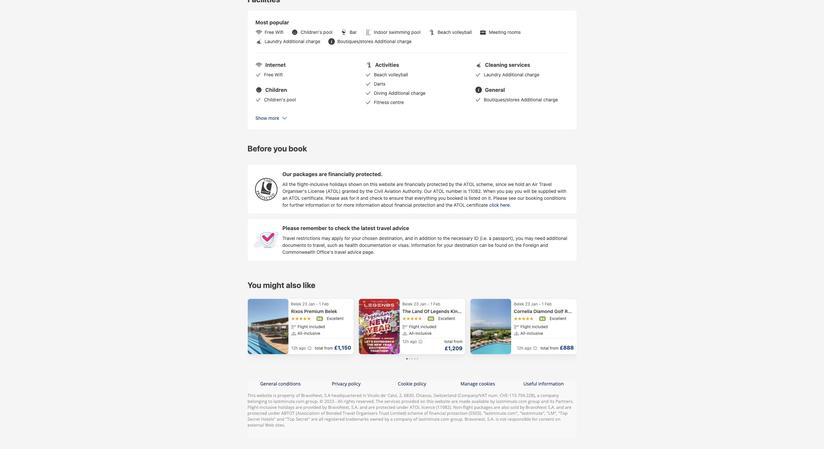 Task type: describe. For each thing, give the bounding box(es) containing it.
cleaning services
[[486, 62, 531, 68]]

children
[[266, 87, 287, 93]]

0 vertical spatial volleyball
[[453, 29, 472, 35]]

1 horizontal spatial protected
[[376, 404, 396, 410]]

belek for £888
[[514, 302, 525, 307]]

cookie policy link
[[398, 381, 427, 387]]

policy for cookie policy
[[414, 381, 427, 387]]

all
[[319, 416, 324, 422]]

are down vicolo
[[369, 404, 375, 410]]

0 horizontal spatial volleyball
[[389, 72, 409, 77]]

ask
[[341, 195, 348, 201]]

1 horizontal spatial children's pool
[[301, 29, 333, 35]]

meeting rooms
[[490, 29, 521, 35]]

1 for £1,150
[[319, 302, 321, 307]]

group
[[529, 399, 541, 404]]

will
[[524, 188, 531, 194]]

that
[[405, 195, 414, 201]]

0 horizontal spatial protected
[[248, 410, 267, 416]]

on inside travel restrictions may apply for your chosen destination, and in addition to the necessary id (i.e. a passport), you may need additional documents to travel, such as health documentation or visas. information for your destination can be found on the foreign and commonwealth office's travel advice page.
[[509, 242, 514, 248]]

the left necessary
[[443, 235, 450, 241]]

to up "apply"
[[329, 225, 334, 231]]

all inside all the flight-inclusive holidays shown on this website are financially protected by the atol scheme, since we hold an air travel organiser's license (atol) granted by the civil aviation authority. our atol number is 11082. when you pay you will be supplied with an atol certificate. please ask for it and check to ensure that everything you booked is listed on it. please see our booking conditions for further information or for more information about financial protection and the atol certificate
[[283, 181, 288, 187]]

0 horizontal spatial financially
[[329, 171, 355, 177]]

before
[[248, 144, 272, 153]]

on down protected.
[[364, 181, 369, 187]]

and down need
[[541, 242, 549, 248]]

its
[[550, 399, 555, 404]]

and down everything
[[437, 202, 445, 208]]

it.
[[489, 195, 493, 201]]

on left it.
[[482, 195, 487, 201]]

inclusive for £1,150
[[304, 331, 321, 336]]

manage cookies link
[[461, 381, 496, 387]]

privacy policy
[[332, 381, 361, 387]]

air
[[533, 181, 538, 187]]

registered
[[325, 416, 345, 422]]

98
[[318, 317, 322, 321]]

flight for £888
[[521, 324, 531, 329]]

found
[[495, 242, 508, 248]]

0 horizontal spatial an
[[283, 195, 288, 201]]

book
[[289, 144, 307, 153]]

2023
[[325, 399, 334, 404]]

1 horizontal spatial pool
[[324, 29, 333, 35]]

calvi,
[[388, 393, 399, 399]]

inclusive inside - all rights reserved. the services provided on this website are made available by lastminute.com group and its partners. flight-inclusive holidays are provided by bravonext, s.a. and are protected under atol licence (11082). non-flight packages are also sold by bravonext s.a. and are protected under abtot (association of bonded travel organisers trust limited) scheme of financial protection (5503). "lastminute.com", "lastminute", "lm", "top secret hotels" and "top secret" are all registered trademarks owned by a company of lastminute.com group. bravonext, s.a. is not responsible for content on external web sites.
[[260, 404, 277, 410]]

land
[[412, 309, 423, 314]]

about
[[381, 202, 394, 208]]

secret
[[248, 416, 260, 422]]

belek 23 jan - 1 feb cornelia diamond golf resort & spa
[[514, 302, 595, 314]]

2 horizontal spatial please
[[494, 195, 508, 201]]

website inside this website is property of bravonext, s.a headquartered in vicolo de' calvi, 2, 6830, chiasso, switzerland (company/vat num. che-115.704.228), a company belonging to lastminute.com group. ©
[[257, 393, 272, 399]]

belek for £1,209
[[403, 302, 413, 307]]

more inside all the flight-inclusive holidays shown on this website are financially protected by the atol scheme, since we hold an air travel organiser's license (atol) granted by the civil aviation authority. our atol number is 11082. when you pay you will be supplied with an atol certificate. please ask for it and check to ensure that everything you booked is listed on it. please see our booking conditions for further information or for more information about financial protection and the atol certificate
[[344, 202, 355, 208]]

general for general conditions
[[260, 381, 277, 387]]

0 horizontal spatial information
[[306, 202, 330, 208]]

1 horizontal spatial information
[[356, 202, 380, 208]]

all the flight-inclusive holidays shown on this website are financially protected by the atol scheme, since we hold an air travel organiser's license (atol) granted by the civil aviation authority. our atol number is 11082. when you pay you will be supplied with an atol certificate. please ask for it and check to ensure that everything you booked is listed on it. please see our booking conditions for further information or for more information about financial protection and the atol certificate
[[283, 181, 567, 208]]

0 vertical spatial free
[[265, 29, 274, 35]]

23 for £1,150
[[303, 302, 308, 307]]

page.
[[363, 249, 375, 255]]

12h for £1,150
[[292, 346, 298, 351]]

included for £1,209
[[421, 324, 437, 329]]

holidays inside - all rights reserved. the services provided on this website are made available by lastminute.com group and its partners. flight-inclusive holidays are provided by bravonext, s.a. and are protected under atol licence (11082). non-flight packages are also sold by bravonext s.a. and are protected under abtot (association of bonded travel organisers trust limited) scheme of financial protection (5503). "lastminute.com", "lastminute", "lm", "top secret hotels" and "top secret" are all registered trademarks owned by a company of lastminute.com group. bravonext, s.a. is not responsible for content on external web sites.
[[278, 404, 295, 410]]

bar
[[350, 29, 357, 35]]

you down hold
[[515, 188, 523, 194]]

0 horizontal spatial packages
[[293, 171, 318, 177]]

internet
[[266, 62, 286, 68]]

feb for £1,150
[[322, 302, 329, 307]]

0 horizontal spatial your
[[352, 235, 361, 241]]

1 horizontal spatial boutiques/stores additional charge
[[484, 97, 559, 102]]

£888
[[560, 345, 575, 351]]

0 vertical spatial wifi
[[276, 29, 284, 35]]

trademarks
[[346, 416, 369, 422]]

everything
[[415, 195, 437, 201]]

total for £1,209
[[445, 339, 453, 344]]

atol up everything
[[434, 188, 445, 194]]

are up the license
[[319, 171, 327, 177]]

- for £1,150
[[316, 302, 318, 307]]

show more button
[[256, 115, 287, 122]]

additional
[[547, 235, 568, 241]]

you left booked
[[439, 195, 446, 201]]

is left 11082.
[[464, 188, 467, 194]]

jan for £1,209
[[420, 302, 427, 307]]

0 horizontal spatial boutiques/stores
[[338, 39, 374, 44]]

included for £1,150
[[309, 324, 325, 329]]

flight included for £1,209
[[409, 324, 437, 329]]

ago for £888
[[525, 346, 532, 351]]

0 horizontal spatial pool
[[287, 97, 296, 102]]

0 horizontal spatial children's
[[264, 97, 286, 102]]

lastminute.com inside this website is property of bravonext, s.a headquartered in vicolo de' calvi, 2, 6830, chiasso, switzerland (company/vat num. che-115.704.228), a company belonging to lastminute.com group. ©
[[274, 399, 305, 404]]

all inside - all rights reserved. the services provided on this website are made available by lastminute.com group and its partners. flight-inclusive holidays are provided by bravonext, s.a. and are protected under atol licence (11082). non-flight packages are also sold by bravonext s.a. and are protected under abtot (association of bonded travel organisers trust limited) scheme of financial protection (5503). "lastminute.com", "lastminute", "lm", "top secret hotels" and "top secret" are all registered trademarks owned by a company of lastminute.com group. bravonext, s.a. is not responsible for content on external web sites.
[[338, 399, 343, 404]]

1 vertical spatial beach
[[374, 72, 388, 77]]

total from £1,150
[[315, 345, 351, 351]]

inclusive for £888
[[527, 331, 544, 336]]

0 horizontal spatial laundry additional charge
[[265, 39, 321, 44]]

are right abtot
[[296, 404, 302, 410]]

jan for £1,150
[[309, 302, 315, 307]]

for left further
[[283, 202, 289, 208]]

foreign
[[524, 242, 540, 248]]

need
[[535, 235, 546, 241]]

belek right premium
[[325, 309, 338, 314]]

are left made
[[452, 399, 458, 404]]

num.
[[489, 393, 499, 399]]

available
[[472, 399, 490, 404]]

1 horizontal spatial children's
[[301, 29, 322, 35]]

the left latest
[[352, 225, 360, 231]]

atol down 'organiser's'
[[289, 195, 301, 201]]

(11082).
[[437, 404, 453, 410]]

and up trademarks
[[360, 404, 368, 410]]

property
[[278, 393, 295, 399]]

2 horizontal spatial information
[[539, 381, 564, 387]]

by right owned at left
[[385, 416, 390, 422]]

23 for £1,209
[[414, 302, 419, 307]]

1 horizontal spatial an
[[526, 181, 531, 187]]

1 horizontal spatial please
[[326, 195, 340, 201]]

are left all
[[311, 416, 318, 422]]

2 horizontal spatial lastminute.com
[[497, 399, 528, 404]]

on up scheme
[[421, 399, 426, 404]]

manage cookies
[[461, 381, 496, 387]]

belek for £1,150
[[291, 302, 302, 307]]

check inside all the flight-inclusive holidays shown on this website are financially protected by the atol scheme, since we hold an air travel organiser's license (atol) granted by the civil aviation authority. our atol number is 11082. when you pay you will be supplied with an atol certificate. please ask for it and check to ensure that everything you booked is listed on it. please see our booking conditions for further information or for more information about financial protection and the atol certificate
[[370, 195, 383, 201]]

atol inside - all rights reserved. the services provided on this website are made available by lastminute.com group and its partners. flight-inclusive holidays are provided by bravonext, s.a. and are protected under atol licence (11082). non-flight packages are also sold by bravonext s.a. and are protected under abtot (association of bonded travel organisers trust limited) scheme of financial protection (5503). "lastminute.com", "lastminute", "lm", "top secret hotels" and "top secret" are all registered trademarks owned by a company of lastminute.com group. bravonext, s.a. is not responsible for content on external web sites.
[[410, 404, 421, 410]]

group. inside this website is property of bravonext, s.a headquartered in vicolo de' calvi, 2, 6830, chiasso, switzerland (company/vat num. che-115.704.228), a company belonging to lastminute.com group. ©
[[306, 399, 319, 404]]

useful information link
[[524, 381, 564, 387]]

you left book
[[274, 144, 287, 153]]

1 vertical spatial wifi
[[275, 72, 283, 77]]

total from £1,209
[[445, 339, 463, 351]]

0 horizontal spatial beach volleyball
[[374, 72, 409, 77]]

12h ago for £1,150
[[292, 346, 306, 351]]

1 horizontal spatial services
[[509, 62, 531, 68]]

general conditions link
[[260, 381, 301, 387]]

of
[[424, 309, 430, 314]]

1 vertical spatial free
[[264, 72, 274, 77]]

0 horizontal spatial provided
[[304, 404, 321, 410]]

for inside - all rights reserved. the services provided on this website are made available by lastminute.com group and its partners. flight-inclusive holidays are provided by bravonext, s.a. and are protected under atol licence (11082). non-flight packages are also sold by bravonext s.a. and are protected under abtot (association of bonded travel organisers trust limited) scheme of financial protection (5503). "lastminute.com", "lastminute", "lm", "top secret hotels" and "top secret" are all registered trademarks owned by a company of lastminute.com group. bravonext, s.a. is not responsible for content on external web sites.
[[533, 416, 538, 422]]

scheme,
[[477, 181, 495, 187]]

website inside all the flight-inclusive holidays shown on this website are financially protected by the atol scheme, since we hold an air travel organiser's license (atol) granted by the civil aviation authority. our atol number is 11082. when you pay you will be supplied with an atol certificate. please ask for it and check to ensure that everything you booked is listed on it. please see our booking conditions for further information or for more information about financial protection and the atol certificate
[[379, 181, 396, 187]]

and right it
[[361, 195, 369, 201]]

number
[[446, 188, 463, 194]]

web
[[265, 422, 274, 428]]

11082.
[[469, 188, 482, 194]]

golf
[[555, 309, 564, 314]]

bravonext
[[526, 404, 547, 410]]

belek 23 jan - 1 feb rixos premium belek
[[291, 302, 338, 314]]

0 horizontal spatial under
[[268, 410, 280, 416]]

atol up 11082.
[[464, 181, 475, 187]]

all-inclusive for £888
[[521, 331, 544, 336]]

included for £888
[[532, 324, 548, 329]]

©
[[320, 399, 324, 404]]

1 horizontal spatial advice
[[393, 225, 410, 231]]

please remember to check the latest travel advice
[[283, 225, 410, 231]]

commonwealth
[[283, 249, 316, 255]]

0 horizontal spatial boutiques/stores additional charge
[[338, 39, 412, 44]]

or inside travel restrictions may apply for your chosen destination, and in addition to the necessary id (i.e. a passport), you may need additional documents to travel, such as health documentation or visas. information for your destination can be found on the foreign and commonwealth office's travel advice page.
[[393, 242, 397, 248]]

are right its
[[566, 404, 572, 410]]

is inside - all rights reserved. the services provided on this website are made available by lastminute.com group and its partners. flight-inclusive holidays are provided by bravonext, s.a. and are protected under atol licence (11082). non-flight packages are also sold by bravonext s.a. and are protected under abtot (association of bonded travel organisers trust limited) scheme of financial protection (5503). "lastminute.com", "lastminute", "lm", "top secret hotels" and "top secret" are all registered trademarks owned by a company of lastminute.com group. bravonext, s.a. is not responsible for content on external web sites.
[[496, 416, 499, 422]]

cornelia
[[514, 309, 533, 314]]

hold
[[516, 181, 525, 187]]

resort
[[565, 309, 580, 314]]

aviation
[[385, 188, 402, 194]]

office's
[[317, 249, 334, 255]]

£1,150
[[335, 345, 351, 351]]

a inside - all rights reserved. the services provided on this website are made available by lastminute.com group and its partners. flight-inclusive holidays are provided by bravonext, s.a. and are protected under atol licence (11082). non-flight packages are also sold by bravonext s.a. and are protected under abtot (association of bonded travel organisers trust limited) scheme of financial protection (5503). "lastminute.com", "lastminute", "lm", "top secret hotels" and "top secret" are all registered trademarks owned by a company of lastminute.com group. bravonext, s.a. is not responsible for content on external web sites.
[[391, 416, 393, 422]]

this inside - all rights reserved. the services provided on this website are made available by lastminute.com group and its partners. flight-inclusive holidays are provided by bravonext, s.a. and are protected under atol licence (11082). non-flight packages are also sold by bravonext s.a. and are protected under abtot (association of bonded travel organisers trust limited) scheme of financial protection (5503). "lastminute.com", "lastminute", "lm", "top secret hotels" and "top secret" are all registered trademarks owned by a company of lastminute.com group. bravonext, s.a. is not responsible for content on external web sites.
[[427, 399, 434, 404]]

23 for £888
[[526, 302, 531, 307]]

0 vertical spatial free wifi
[[265, 29, 284, 35]]

packages inside - all rights reserved. the services provided on this website are made available by lastminute.com group and its partners. flight-inclusive holidays are provided by bravonext, s.a. and are protected under atol licence (11082). non-flight packages are also sold by bravonext s.a. and are protected under abtot (association of bonded travel organisers trust limited) scheme of financial protection (5503). "lastminute.com", "lastminute", "lm", "top secret hotels" and "top secret" are all registered trademarks owned by a company of lastminute.com group. bravonext, s.a. is not responsible for content on external web sites.
[[475, 404, 493, 410]]

financial inside - all rights reserved. the services provided on this website are made available by lastminute.com group and its partners. flight-inclusive holidays are provided by bravonext, s.a. and are protected under atol licence (11082). non-flight packages are also sold by bravonext s.a. and are protected under abtot (association of bonded travel organisers trust limited) scheme of financial protection (5503). "lastminute.com", "lastminute", "lm", "top secret hotels" and "top secret" are all registered trademarks owned by a company of lastminute.com group. bravonext, s.a. is not responsible for content on external web sites.
[[430, 410, 446, 416]]

are down the num.
[[494, 404, 501, 410]]

total for £1,150
[[315, 346, 324, 351]]

and right the "hotels""
[[277, 416, 285, 422]]

1 vertical spatial free wifi
[[264, 72, 283, 77]]

1 horizontal spatial boutiques/stores
[[484, 97, 520, 102]]

1 horizontal spatial lastminute.com
[[419, 416, 450, 422]]

company inside - all rights reserved. the services provided on this website are made available by lastminute.com group and its partners. flight-inclusive holidays are provided by bravonext, s.a. and are protected under atol licence (11082). non-flight packages are also sold by bravonext s.a. and are protected under abtot (association of bonded travel organisers trust limited) scheme of financial protection (5503). "lastminute.com", "lastminute", "lm", "top secret hotels" and "top secret" are all registered trademarks owned by a company of lastminute.com group. bravonext, s.a. is not responsible for content on external web sites.
[[394, 416, 413, 422]]

show
[[256, 115, 267, 121]]

2,
[[400, 393, 403, 399]]

flight included for £888
[[521, 324, 548, 329]]

of right scheme
[[424, 410, 428, 416]]

excellent for £1,209
[[439, 316, 456, 321]]

of right "limited)"
[[414, 416, 418, 422]]

id
[[475, 235, 479, 241]]

to right the addition
[[438, 235, 442, 241]]

0 vertical spatial laundry
[[265, 39, 282, 44]]

2 horizontal spatial s.a.
[[548, 404, 556, 410]]

the up 'organiser's'
[[289, 181, 296, 187]]

such
[[328, 242, 338, 248]]

excellent for £1,150
[[327, 316, 344, 321]]

- all rights reserved. the services provided on this website are made available by lastminute.com group and its partners. flight-inclusive holidays are provided by bravonext, s.a. and are protected under atol licence (11082). non-flight packages are also sold by bravonext s.a. and are protected under abtot (association of bonded travel organisers trust limited) scheme of financial protection (5503). "lastminute.com", "lastminute", "lm", "top secret hotels" and "top secret" are all registered trademarks owned by a company of lastminute.com group. bravonext, s.a. is not responsible for content on external web sites.
[[248, 399, 575, 428]]

and right its
[[557, 404, 565, 410]]

for left it
[[350, 195, 356, 201]]

1 horizontal spatial laundry
[[484, 72, 502, 77]]

visas.
[[398, 242, 410, 248]]

reserved.
[[357, 399, 375, 404]]

2 horizontal spatial pool
[[412, 29, 421, 35]]

useful information
[[524, 381, 564, 387]]

the left civil
[[366, 188, 373, 194]]

company inside this website is property of bravonext, s.a headquartered in vicolo de' calvi, 2, 6830, chiasso, switzerland (company/vat num. che-115.704.228), a company belonging to lastminute.com group. ©
[[541, 393, 559, 399]]

flight included for £1,150
[[298, 324, 325, 329]]

kingdom
[[451, 309, 471, 314]]

darts
[[374, 81, 386, 87]]

passport),
[[493, 235, 515, 241]]

by right available
[[491, 399, 495, 404]]

bravonext, inside this website is property of bravonext, s.a headquartered in vicolo de' calvi, 2, 6830, chiasso, switzerland (company/vat num. che-115.704.228), a company belonging to lastminute.com group. ©
[[301, 393, 323, 399]]

0 horizontal spatial children's pool
[[264, 97, 296, 102]]

travel inside all the flight-inclusive holidays shown on this website are financially protected by the atol scheme, since we hold an air travel organiser's license (atol) granted by the civil aviation authority. our atol number is 11082. when you pay you will be supplied with an atol certificate. please ask for it and check to ensure that everything you booked is listed on it. please see our booking conditions for further information or for more information about financial protection and the atol certificate
[[540, 181, 552, 187]]

1 horizontal spatial under
[[397, 404, 409, 410]]

1 horizontal spatial your
[[444, 242, 454, 248]]

secret"
[[296, 416, 310, 422]]

"lastminute.com",
[[484, 410, 519, 416]]

jan for £888
[[532, 302, 538, 307]]

for up health
[[345, 235, 351, 241]]

to down restrictions
[[308, 242, 312, 248]]

(association
[[296, 410, 320, 416]]

travel inside travel restrictions may apply for your chosen destination, and in addition to the necessary id (i.e. a passport), you may need additional documents to travel, such as health documentation or visas. information for your destination can be found on the foreign and commonwealth office's travel advice page.
[[335, 249, 347, 255]]

all- for £888
[[521, 331, 527, 336]]



Task type: locate. For each thing, give the bounding box(es) containing it.
1 vertical spatial the
[[376, 399, 384, 404]]

1 vertical spatial all
[[338, 399, 343, 404]]

95
[[429, 317, 434, 321]]

conditions inside all the flight-inclusive holidays shown on this website are financially protected by the atol scheme, since we hold an air travel organiser's license (atol) granted by the civil aviation authority. our atol number is 11082. when you pay you will be supplied with an atol certificate. please ask for it and check to ensure that everything you booked is listed on it. please see our booking conditions for further information or for more information about financial protection and the atol certificate
[[545, 195, 567, 201]]

2 horizontal spatial 23
[[526, 302, 531, 307]]

3 23 from the left
[[526, 302, 531, 307]]

0 horizontal spatial a
[[391, 416, 393, 422]]

all-
[[298, 331, 304, 336], [409, 331, 416, 336], [521, 331, 527, 336]]

0 horizontal spatial financial
[[395, 202, 413, 208]]

the down booked
[[446, 202, 453, 208]]

bravonext, inside - all rights reserved. the services provided on this website are made available by lastminute.com group and its partners. flight-inclusive holidays are provided by bravonext, s.a. and are protected under atol licence (11082). non-flight packages are also sold by bravonext s.a. and are protected under abtot (association of bonded travel organisers trust limited) scheme of financial protection (5503). "lastminute.com", "lastminute", "lm", "top secret hotels" and "top secret" are all registered trademarks owned by a company of lastminute.com group. bravonext, s.a. is not responsible for content on external web sites.
[[328, 404, 350, 410]]

2 horizontal spatial 12h ago
[[518, 346, 532, 351]]

1 for £888
[[542, 302, 544, 307]]

3 all- from the left
[[521, 331, 527, 336]]

financially inside all the flight-inclusive holidays shown on this website are financially protected by the atol scheme, since we hold an air travel organiser's license (atol) granted by the civil aviation authority. our atol number is 11082. when you pay you will be supplied with an atol certificate. please ask for it and check to ensure that everything you booked is listed on it. please see our booking conditions for further information or for more information about financial protection and the atol certificate
[[405, 181, 426, 187]]

2 flight included from the left
[[409, 324, 437, 329]]

by down shown
[[360, 188, 365, 194]]

services
[[509, 62, 531, 68], [385, 399, 401, 404]]

1 vertical spatial this
[[427, 399, 434, 404]]

premium
[[304, 309, 324, 314]]

protection down everything
[[414, 202, 436, 208]]

excellent down golf
[[550, 316, 567, 321]]

1 inside belek 23 jan - 1 feb rixos premium belek
[[319, 302, 321, 307]]

financial inside all the flight-inclusive holidays shown on this website are financially protected by the atol scheme, since we hold an air travel organiser's license (atol) granted by the civil aviation authority. our atol number is 11082. when you pay you will be supplied with an atol certificate. please ask for it and check to ensure that everything you booked is listed on it. please see our booking conditions for further information or for more information about financial protection and the atol certificate
[[395, 202, 413, 208]]

of left bonded
[[321, 410, 325, 416]]

2 23 from the left
[[414, 302, 419, 307]]

0 vertical spatial travel
[[540, 181, 552, 187]]

cleaning
[[486, 62, 508, 68]]

and left its
[[542, 399, 549, 404]]

(5503).
[[469, 410, 483, 416]]

1 vertical spatial group.
[[451, 416, 464, 422]]

0 horizontal spatial advice
[[348, 249, 362, 255]]

this inside all the flight-inclusive holidays shown on this website are financially protected by the atol scheme, since we hold an air travel organiser's license (atol) granted by the civil aviation authority. our atol number is 11082. when you pay you will be supplied with an atol certificate. please ask for it and check to ensure that everything you booked is listed on it. please see our booking conditions for further information or for more information about financial protection and the atol certificate
[[370, 181, 378, 187]]

1 horizontal spatial the
[[403, 309, 411, 314]]

a inside travel restrictions may apply for your chosen destination, and in addition to the necessary id (i.e. a passport), you may need additional documents to travel, such as health documentation or visas. information for your destination can be found on the foreign and commonwealth office's travel advice page.
[[489, 235, 492, 241]]

most
[[256, 19, 268, 25]]

0 horizontal spatial 12h ago
[[292, 346, 306, 351]]

to inside this website is property of bravonext, s.a headquartered in vicolo de' calvi, 2, 6830, chiasso, switzerland (company/vat num. che-115.704.228), a company belonging to lastminute.com group. ©
[[269, 399, 273, 404]]

is left listed
[[465, 195, 468, 201]]

total inside total from £1,209
[[445, 339, 453, 344]]

on right content
[[556, 416, 561, 422]]

organiser's
[[283, 188, 307, 194]]

1 horizontal spatial top secret image
[[359, 299, 400, 354]]

from for £888
[[550, 346, 559, 351]]

advice inside travel restrictions may apply for your chosen destination, and in addition to the necessary id (i.e. a passport), you may need additional documents to travel, such as health documentation or visas. information for your destination can be found on the foreign and commonwealth office's travel advice page.
[[348, 249, 362, 255]]

civil
[[375, 188, 384, 194]]

inclusive for £1,209
[[416, 331, 432, 336]]

12h for £1,209
[[403, 339, 409, 344]]

3 1 from the left
[[542, 302, 544, 307]]

0 horizontal spatial 12h
[[292, 346, 298, 351]]

group. inside - all rights reserved. the services provided on this website are made available by lastminute.com group and its partners. flight-inclusive holidays are provided by bravonext, s.a. and are protected under atol licence (11082). non-flight packages are also sold by bravonext s.a. and are protected under abtot (association of bonded travel organisers trust limited) scheme of financial protection (5503). "lastminute.com", "lastminute", "lm", "top secret hotels" and "top secret" are all registered trademarks owned by a company of lastminute.com group. bravonext, s.a. is not responsible for content on external web sites.
[[451, 416, 464, 422]]

beach
[[438, 29, 451, 35], [374, 72, 388, 77]]

1 vertical spatial conditions
[[279, 381, 301, 387]]

with
[[558, 188, 567, 194]]

"lastminute",
[[520, 410, 546, 416]]

1 horizontal spatial more
[[344, 202, 355, 208]]

bravonext,
[[465, 416, 487, 422]]

0 horizontal spatial more
[[269, 115, 279, 121]]

0 horizontal spatial policy
[[349, 381, 361, 387]]

1 all- from the left
[[298, 331, 304, 336]]

1 vertical spatial an
[[283, 195, 288, 201]]

and up visas.
[[405, 235, 413, 241]]

flight down rixos
[[298, 324, 308, 329]]

3 included from the left
[[532, 324, 548, 329]]

belek inside belek 23 jan - 1 feb the land of legends kingdom
[[403, 302, 413, 307]]

bravonext, up registered
[[328, 404, 350, 410]]

group. left ©
[[306, 399, 319, 404]]

rixos
[[291, 309, 303, 314]]

total for £888
[[541, 346, 549, 351]]

2 included from the left
[[421, 324, 437, 329]]

0 horizontal spatial total
[[315, 346, 324, 351]]

protected down de'
[[376, 404, 396, 410]]

1 included from the left
[[309, 324, 325, 329]]

travel up documents
[[283, 235, 295, 241]]

"top right "lm",
[[559, 410, 568, 416]]

1 horizontal spatial general
[[486, 87, 505, 93]]

also inside - all rights reserved. the services provided on this website are made available by lastminute.com group and its partners. flight-inclusive holidays are provided by bravonext, s.a. and are protected under atol licence (11082). non-flight packages are also sold by bravonext s.a. and are protected under abtot (association of bonded travel organisers trust limited) scheme of financial protection (5503). "lastminute.com", "lastminute", "lm", "top secret hotels" and "top secret" are all registered trademarks owned by a company of lastminute.com group. bravonext, s.a. is not responsible for content on external web sites.
[[502, 404, 510, 410]]

- inside belek 23 jan - 1 feb the land of legends kingdom
[[428, 302, 430, 307]]

advice
[[393, 225, 410, 231], [348, 249, 362, 255]]

top secret image
[[248, 299, 289, 354], [359, 299, 400, 354], [471, 299, 512, 354]]

1 horizontal spatial or
[[393, 242, 397, 248]]

1 horizontal spatial laundry additional charge
[[484, 72, 540, 77]]

2 jan from the left
[[420, 302, 427, 307]]

advice up destination,
[[393, 225, 410, 231]]

jan
[[309, 302, 315, 307], [420, 302, 427, 307], [532, 302, 538, 307]]

12h ago for £888
[[518, 346, 532, 351]]

23 inside belek 23 jan - 1 feb rixos premium belek
[[303, 302, 308, 307]]

protection inside - all rights reserved. the services provided on this website are made available by lastminute.com group and its partners. flight-inclusive holidays are provided by bravonext, s.a. and are protected under atol licence (11082). non-flight packages are also sold by bravonext s.a. and are protected under abtot (association of bonded travel organisers trust limited) scheme of financial protection (5503). "lastminute.com", "lastminute", "lm", "top secret hotels" and "top secret" are all registered trademarks owned by a company of lastminute.com group. bravonext, s.a. is not responsible for content on external web sites.
[[447, 410, 468, 416]]

1 vertical spatial a
[[538, 393, 540, 399]]

feb inside belek 23 jan - 1 feb rixos premium belek
[[322, 302, 329, 307]]

0 vertical spatial children's pool
[[301, 29, 333, 35]]

of inside this website is property of bravonext, s.a headquartered in vicolo de' calvi, 2, 6830, chiasso, switzerland (company/vat num. che-115.704.228), a company belonging to lastminute.com group. ©
[[296, 393, 300, 399]]

0 vertical spatial advice
[[393, 225, 410, 231]]

0 vertical spatial or
[[331, 202, 335, 208]]

1 horizontal spatial 1
[[431, 302, 433, 307]]

ago for £1,150
[[299, 346, 306, 351]]

- for £1,209
[[428, 302, 430, 307]]

12h ago for £1,209
[[403, 339, 417, 344]]

0 vertical spatial boutiques/stores additional charge
[[338, 39, 412, 44]]

1 inside belek 23 jan - 1 feb cornelia diamond golf resort & spa
[[542, 302, 544, 307]]

- inside - all rights reserved. the services provided on this website are made available by lastminute.com group and its partners. flight-inclusive holidays are provided by bravonext, s.a. and are protected under atol licence (11082). non-flight packages are also sold by bravonext s.a. and are protected under abtot (association of bonded travel organisers trust limited) scheme of financial protection (5503). "lastminute.com", "lastminute", "lm", "top secret hotels" and "top secret" are all registered trademarks owned by a company of lastminute.com group. bravonext, s.a. is not responsible for content on external web sites.
[[336, 399, 337, 404]]

belek up 'cornelia'
[[514, 302, 525, 307]]

total inside the total from £1,150
[[315, 346, 324, 351]]

flight included down 94
[[521, 324, 548, 329]]

1 vertical spatial boutiques/stores
[[484, 97, 520, 102]]

2 vertical spatial travel
[[343, 410, 355, 416]]

1 horizontal spatial all-inclusive
[[409, 331, 432, 336]]

1 policy from the left
[[349, 381, 361, 387]]

"top
[[559, 410, 568, 416], [286, 416, 295, 422]]

in
[[415, 235, 418, 241], [363, 393, 367, 399]]

health
[[345, 242, 358, 248]]

flight-
[[248, 404, 260, 410]]

2 may from the left
[[525, 235, 534, 241]]

1 for £1,209
[[431, 302, 433, 307]]

holidays inside all the flight-inclusive holidays shown on this website are financially protected by the atol scheme, since we hold an air travel organiser's license (atol) granted by the civil aviation authority. our atol number is 11082. when you pay you will be supplied with an atol certificate. please ask for it and check to ensure that everything you booked is listed on it. please see our booking conditions for further information or for more information about financial protection and the atol certificate
[[330, 181, 347, 187]]

0 vertical spatial beach
[[438, 29, 451, 35]]

content
[[539, 416, 555, 422]]

diving
[[374, 90, 388, 96]]

0 horizontal spatial travel
[[283, 235, 295, 241]]

pool down children
[[287, 97, 296, 102]]

our up everything
[[424, 188, 432, 194]]

more right show
[[269, 115, 279, 121]]

1 vertical spatial check
[[335, 225, 350, 231]]

apply
[[332, 235, 344, 241]]

23
[[303, 302, 308, 307], [414, 302, 419, 307], [526, 302, 531, 307]]

top secret image for £1,150
[[248, 299, 289, 354]]

you down since
[[497, 188, 505, 194]]

be inside all the flight-inclusive holidays shown on this website are financially protected by the atol scheme, since we hold an air travel organiser's license (atol) granted by the civil aviation authority. our atol number is 11082. when you pay you will be supplied with an atol certificate. please ask for it and check to ensure that everything you booked is listed on it. please see our booking conditions for further information or for more information about financial protection and the atol certificate
[[532, 188, 537, 194]]

to inside all the flight-inclusive holidays shown on this website are financially protected by the atol scheme, since we hold an air travel organiser's license (atol) granted by the civil aviation authority. our atol number is 11082. when you pay you will be supplied with an atol certificate. please ask for it and check to ensure that everything you booked is listed on it. please see our booking conditions for further information or for more information about financial protection and the atol certificate
[[384, 195, 388, 201]]

documentation
[[360, 242, 392, 248]]

0 vertical spatial all
[[283, 181, 288, 187]]

from inside total from £1,209
[[454, 339, 463, 344]]

1 vertical spatial our
[[424, 188, 432, 194]]

might
[[263, 281, 285, 290]]

provided
[[402, 399, 420, 404], [304, 404, 321, 410]]

2 policy from the left
[[414, 381, 427, 387]]

license
[[308, 188, 325, 194]]

in inside travel restrictions may apply for your chosen destination, and in addition to the necessary id (i.e. a passport), you may need additional documents to travel, such as health documentation or visas. information for your destination can be found on the foreign and commonwealth office's travel advice page.
[[415, 235, 418, 241]]

the
[[289, 181, 296, 187], [456, 181, 463, 187], [366, 188, 373, 194], [446, 202, 453, 208], [352, 225, 360, 231], [443, 235, 450, 241], [515, 242, 522, 248]]

since
[[496, 181, 507, 187]]

flight down 'cornelia'
[[521, 324, 531, 329]]

beach volleyball
[[438, 29, 472, 35], [374, 72, 409, 77]]

1 horizontal spatial conditions
[[545, 195, 567, 201]]

jan inside belek 23 jan - 1 feb the land of legends kingdom
[[420, 302, 427, 307]]

all- for £1,150
[[298, 331, 304, 336]]

a right trust
[[391, 416, 393, 422]]

can
[[480, 242, 487, 248]]

0 vertical spatial protection
[[414, 202, 436, 208]]

total
[[445, 339, 453, 344], [315, 346, 324, 351], [541, 346, 549, 351]]

conditions
[[545, 195, 567, 201], [279, 381, 301, 387]]

for left content
[[533, 416, 538, 422]]

0 horizontal spatial conditions
[[279, 381, 301, 387]]

to up about
[[384, 195, 388, 201]]

in inside this website is property of bravonext, s.a headquartered in vicolo de' calvi, 2, 6830, chiasso, switzerland (company/vat num. che-115.704.228), a company belonging to lastminute.com group. ©
[[363, 393, 367, 399]]

see
[[509, 195, 517, 201]]

1 vertical spatial more
[[344, 202, 355, 208]]

for down ask
[[337, 202, 343, 208]]

policy up chiasso,
[[414, 381, 427, 387]]

check down civil
[[370, 195, 383, 201]]

0 horizontal spatial our
[[283, 171, 292, 177]]

click here.
[[490, 202, 512, 208]]

is left 'property' at bottom
[[274, 393, 277, 399]]

1 all-inclusive from the left
[[298, 331, 321, 336]]

policy for privacy policy
[[349, 381, 361, 387]]

laundry additional charge
[[265, 39, 321, 44], [484, 72, 540, 77]]

in left vicolo
[[363, 393, 367, 399]]

all-inclusive down 98
[[298, 331, 321, 336]]

1 vertical spatial boutiques/stores additional charge
[[484, 97, 559, 102]]

inclusive inside all the flight-inclusive holidays shown on this website are financially protected by the atol scheme, since we hold an air travel organiser's license (atol) granted by the civil aviation authority. our atol number is 11082. when you pay you will be supplied with an atol certificate. please ask for it and check to ensure that everything you booked is listed on it. please see our booking conditions for further information or for more information about financial protection and the atol certificate
[[310, 181, 329, 187]]

a right (i.e.
[[489, 235, 492, 241]]

excellent
[[327, 316, 344, 321], [439, 316, 456, 321], [550, 316, 567, 321]]

belek up the land
[[403, 302, 413, 307]]

top secret image for £888
[[471, 299, 512, 354]]

protection down made
[[447, 410, 468, 416]]

2 horizontal spatial flight included
[[521, 324, 548, 329]]

2 excellent from the left
[[439, 316, 456, 321]]

12h
[[403, 339, 409, 344], [292, 346, 298, 351], [518, 346, 524, 351]]

organisers
[[356, 410, 378, 416]]

centre
[[391, 99, 404, 105]]

1 horizontal spatial beach volleyball
[[438, 29, 472, 35]]

holidays down 'property' at bottom
[[278, 404, 295, 410]]

pool
[[324, 29, 333, 35], [412, 29, 421, 35], [287, 97, 296, 102]]

2 all- from the left
[[409, 331, 416, 336]]

trust
[[379, 410, 389, 416]]

cookie
[[398, 381, 413, 387]]

s.a. up content
[[548, 404, 556, 410]]

booking
[[526, 195, 543, 201]]

1 vertical spatial financial
[[430, 410, 446, 416]]

1 vertical spatial financially
[[405, 181, 426, 187]]

2 top secret image from the left
[[359, 299, 400, 354]]

0 horizontal spatial all-inclusive
[[298, 331, 321, 336]]

3 top secret image from the left
[[471, 299, 512, 354]]

flight for £1,150
[[298, 324, 308, 329]]

1 1 from the left
[[319, 302, 321, 307]]

from inside the total from £1,150
[[325, 346, 333, 351]]

latest
[[361, 225, 376, 231]]

by down s.a
[[322, 404, 327, 410]]

protection inside all the flight-inclusive holidays shown on this website are financially protected by the atol scheme, since we hold an air travel organiser's license (atol) granted by the civil aviation authority. our atol number is 11082. when you pay you will be supplied with an atol certificate. please ask for it and check to ensure that everything you booked is listed on it. please see our booking conditions for further information or for more information about financial protection and the atol certificate
[[414, 202, 436, 208]]

jan up of at the bottom of the page
[[420, 302, 427, 307]]

0 vertical spatial travel
[[377, 225, 392, 231]]

feb inside belek 23 jan - 1 feb cornelia diamond golf resort & spa
[[545, 302, 552, 307]]

more
[[269, 115, 279, 121], [344, 202, 355, 208]]

- inside belek 23 jan - 1 feb cornelia diamond golf resort & spa
[[539, 302, 541, 307]]

feb inside belek 23 jan - 1 feb the land of legends kingdom
[[434, 302, 441, 307]]

sold
[[511, 404, 519, 410]]

pool right the swimming at left
[[412, 29, 421, 35]]

more inside "button"
[[269, 115, 279, 121]]

included down 95 at the bottom right of the page
[[421, 324, 437, 329]]

external
[[248, 422, 264, 428]]

services inside - all rights reserved. the services provided on this website are made available by lastminute.com group and its partners. flight-inclusive holidays are provided by bravonext, s.a. and are protected under atol licence (11082). non-flight packages are also sold by bravonext s.a. and are protected under abtot (association of bonded travel organisers trust limited) scheme of financial protection (5503). "lastminute.com", "lastminute", "lm", "top secret hotels" and "top secret" are all registered trademarks owned by a company of lastminute.com group. bravonext, s.a. is not responsible for content on external web sites.
[[385, 399, 401, 404]]

or inside all the flight-inclusive holidays shown on this website are financially protected by the atol scheme, since we hold an air travel organiser's license (atol) granted by the civil aviation authority. our atol number is 11082. when you pay you will be supplied with an atol certificate. please ask for it and check to ensure that everything you booked is listed on it. please see our booking conditions for further information or for more information about financial protection and the atol certificate
[[331, 202, 335, 208]]

1 vertical spatial services
[[385, 399, 401, 404]]

is left not
[[496, 416, 499, 422]]

provided up scheme
[[402, 399, 420, 404]]

for right information at the bottom of the page
[[437, 242, 443, 248]]

manage
[[461, 381, 478, 387]]

s.a. left not
[[488, 416, 495, 422]]

all-inclusive for £1,209
[[409, 331, 432, 336]]

jan inside belek 23 jan - 1 feb cornelia diamond golf resort & spa
[[532, 302, 538, 307]]

inclusive down 94
[[527, 331, 544, 336]]

12h for £888
[[518, 346, 524, 351]]

0 vertical spatial check
[[370, 195, 383, 201]]

2 horizontal spatial excellent
[[550, 316, 567, 321]]

lastminute.com down licence
[[419, 416, 450, 422]]

1 flight from the left
[[298, 324, 308, 329]]

2 horizontal spatial included
[[532, 324, 548, 329]]

shown
[[349, 181, 362, 187]]

1 horizontal spatial volleyball
[[453, 29, 472, 35]]

2 horizontal spatial jan
[[532, 302, 538, 307]]

1 horizontal spatial packages
[[475, 404, 493, 410]]

an down 'organiser's'
[[283, 195, 288, 201]]

you inside travel restrictions may apply for your chosen destination, and in addition to the necessary id (i.e. a passport), you may need additional documents to travel, such as health documentation or visas. information for your destination can be found on the foreign and commonwealth office's travel advice page.
[[516, 235, 524, 241]]

1 horizontal spatial from
[[454, 339, 463, 344]]

0 horizontal spatial please
[[283, 225, 300, 231]]

all-inclusive for £1,150
[[298, 331, 321, 336]]

you
[[274, 144, 287, 153], [497, 188, 505, 194], [515, 188, 523, 194], [439, 195, 446, 201], [516, 235, 524, 241]]

1 horizontal spatial all-
[[409, 331, 416, 336]]

2 horizontal spatial 1
[[542, 302, 544, 307]]

0 horizontal spatial flight included
[[298, 324, 325, 329]]

0 horizontal spatial "top
[[286, 416, 295, 422]]

s.a. up trademarks
[[352, 404, 359, 410]]

like
[[303, 281, 316, 290]]

0 horizontal spatial holidays
[[278, 404, 295, 410]]

total inside total from £888
[[541, 346, 549, 351]]

be inside travel restrictions may apply for your chosen destination, and in addition to the necessary id (i.e. a passport), you may need additional documents to travel, such as health documentation or visas. information for your destination can be found on the foreign and commonwealth office's travel advice page.
[[489, 242, 494, 248]]

3 flight included from the left
[[521, 324, 548, 329]]

3 jan from the left
[[532, 302, 538, 307]]

privacy
[[332, 381, 347, 387]]

94
[[541, 317, 545, 321]]

provided up all
[[304, 404, 321, 410]]

2 horizontal spatial a
[[538, 393, 540, 399]]

1 top secret image from the left
[[248, 299, 289, 354]]

from for £1,150
[[325, 346, 333, 351]]

1 feb from the left
[[322, 302, 329, 307]]

charge
[[306, 39, 321, 44], [397, 39, 412, 44], [525, 72, 540, 77], [411, 90, 426, 96], [544, 97, 559, 102]]

2 horizontal spatial from
[[550, 346, 559, 351]]

company right trust
[[394, 416, 413, 422]]

policy up headquartered
[[349, 381, 361, 387]]

23 inside belek 23 jan - 1 feb the land of legends kingdom
[[414, 302, 419, 307]]

23 inside belek 23 jan - 1 feb cornelia diamond golf resort & spa
[[526, 302, 531, 307]]

top secret image for £1,209
[[359, 299, 400, 354]]

- right '2023'
[[336, 399, 337, 404]]

0 vertical spatial an
[[526, 181, 531, 187]]

1 horizontal spatial provided
[[402, 399, 420, 404]]

limited)
[[391, 410, 407, 416]]

1 inside belek 23 jan - 1 feb the land of legends kingdom
[[431, 302, 433, 307]]

0 vertical spatial also
[[286, 281, 301, 290]]

all- down rixos
[[298, 331, 304, 336]]

partners.
[[556, 399, 574, 404]]

0 horizontal spatial s.a.
[[352, 404, 359, 410]]

1 horizontal spatial "top
[[559, 410, 568, 416]]

1 flight included from the left
[[298, 324, 325, 329]]

sites.
[[275, 422, 286, 428]]

owned
[[370, 416, 384, 422]]

flight for £1,209
[[409, 324, 420, 329]]

atol down booked
[[454, 202, 466, 208]]

excellent for £888
[[550, 316, 567, 321]]

chiasso,
[[416, 393, 433, 399]]

1 up diamond
[[542, 302, 544, 307]]

che-
[[500, 393, 510, 399]]

1 horizontal spatial all
[[338, 399, 343, 404]]

all up 'organiser's'
[[283, 181, 288, 187]]

useful
[[524, 381, 538, 387]]

protected.
[[356, 171, 383, 177]]

by up number
[[449, 181, 455, 187]]

from left £1,150 at the bottom left
[[325, 346, 333, 351]]

1 horizontal spatial holidays
[[330, 181, 347, 187]]

2 horizontal spatial feb
[[545, 302, 552, 307]]

2 flight from the left
[[409, 324, 420, 329]]

be right can
[[489, 242, 494, 248]]

general down cleaning
[[486, 87, 505, 93]]

0 vertical spatial beach volleyball
[[438, 29, 472, 35]]

this up civil
[[370, 181, 378, 187]]

2 all-inclusive from the left
[[409, 331, 432, 336]]

1 jan from the left
[[309, 302, 315, 307]]

travel inside travel restrictions may apply for your chosen destination, and in addition to the necessary id (i.e. a passport), you may need additional documents to travel, such as health documentation or visas. information for your destination can be found on the foreign and commonwealth office's travel advice page.
[[283, 235, 295, 241]]

information down certificate.
[[306, 202, 330, 208]]

travel inside - all rights reserved. the services provided on this website are made available by lastminute.com group and its partners. flight-inclusive holidays are provided by bravonext, s.a. and are protected under atol licence (11082). non-flight packages are also sold by bravonext s.a. and are protected under abtot (association of bonded travel organisers trust limited) scheme of financial protection (5503). "lastminute.com", "lastminute", "lm", "top secret hotels" and "top secret" are all registered trademarks owned by a company of lastminute.com group. bravonext, s.a. is not responsible for content on external web sites.
[[343, 410, 355, 416]]

0 vertical spatial financial
[[395, 202, 413, 208]]

laundry down cleaning
[[484, 72, 502, 77]]

2 1 from the left
[[431, 302, 433, 307]]

rooms
[[508, 29, 521, 35]]

all- for £1,209
[[409, 331, 416, 336]]

switzerland
[[434, 393, 457, 399]]

wifi down popular
[[276, 29, 284, 35]]

as
[[339, 242, 344, 248]]

the left foreign
[[515, 242, 522, 248]]

laundry additional charge down cleaning services
[[484, 72, 540, 77]]

0 horizontal spatial laundry
[[265, 39, 282, 44]]

0 horizontal spatial flight
[[298, 324, 308, 329]]

laundry down the most popular
[[265, 39, 282, 44]]

ago for £1,209
[[410, 339, 417, 344]]

1 vertical spatial or
[[393, 242, 397, 248]]

2 horizontal spatial protected
[[427, 181, 448, 187]]

3 flight from the left
[[521, 324, 531, 329]]

2 feb from the left
[[434, 302, 441, 307]]

holidays up (atol)
[[330, 181, 347, 187]]

are inside all the flight-inclusive holidays shown on this website are financially protected by the atol scheme, since we hold an air travel organiser's license (atol) granted by the civil aviation authority. our atol number is 11082. when you pay you will be supplied with an atol certificate. please ask for it and check to ensure that everything you booked is listed on it. please see our booking conditions for further information or for more information about financial protection and the atol certificate
[[397, 181, 404, 187]]

- for £888
[[539, 302, 541, 307]]

3 feb from the left
[[545, 302, 552, 307]]

wifi down internet
[[275, 72, 283, 77]]

to right belonging
[[269, 399, 273, 404]]

information up its
[[539, 381, 564, 387]]

in up information at the bottom of the page
[[415, 235, 418, 241]]

belek
[[291, 302, 302, 307], [403, 302, 413, 307], [514, 302, 525, 307], [325, 309, 338, 314]]

0 vertical spatial in
[[415, 235, 418, 241]]

1 horizontal spatial 12h ago
[[403, 339, 417, 344]]

feb for £1,209
[[434, 302, 441, 307]]

the inside - all rights reserved. the services provided on this website are made available by lastminute.com group and its partners. flight-inclusive holidays are provided by bravonext, s.a. and are protected under atol licence (11082). non-flight packages are also sold by bravonext s.a. and are protected under abtot (association of bonded travel organisers trust limited) scheme of financial protection (5503). "lastminute.com", "lastminute", "lm", "top secret hotels" and "top secret" are all registered trademarks owned by a company of lastminute.com group. bravonext, s.a. is not responsible for content on external web sites.
[[376, 399, 384, 404]]

an left air
[[526, 181, 531, 187]]

protected
[[427, 181, 448, 187], [376, 404, 396, 410], [248, 410, 267, 416]]

conditions up 'property' at bottom
[[279, 381, 301, 387]]

feb for £888
[[545, 302, 552, 307]]

(company/vat
[[458, 393, 488, 399]]

3 excellent from the left
[[550, 316, 567, 321]]

documents
[[283, 242, 306, 248]]

a inside this website is property of bravonext, s.a headquartered in vicolo de' calvi, 2, 6830, chiasso, switzerland (company/vat num. che-115.704.228), a company belonging to lastminute.com group. ©
[[538, 393, 540, 399]]

general up belonging
[[260, 381, 277, 387]]

1 23 from the left
[[303, 302, 308, 307]]

1 horizontal spatial s.a.
[[488, 416, 495, 422]]

the up number
[[456, 181, 463, 187]]

1 horizontal spatial policy
[[414, 381, 427, 387]]

0 vertical spatial conditions
[[545, 195, 567, 201]]

please
[[326, 195, 340, 201], [494, 195, 508, 201], [283, 225, 300, 231]]

1 vertical spatial travel
[[283, 235, 295, 241]]

jan inside belek 23 jan - 1 feb rixos premium belek
[[309, 302, 315, 307]]

the inside belek 23 jan - 1 feb the land of legends kingdom
[[403, 309, 411, 314]]

ago left the total from £1,150 in the left bottom of the page
[[299, 346, 306, 351]]

activities
[[376, 62, 399, 68]]

financially
[[329, 171, 355, 177], [405, 181, 426, 187]]

protected inside all the flight-inclusive holidays shown on this website are financially protected by the atol scheme, since we hold an air travel organiser's license (atol) granted by the civil aviation authority. our atol number is 11082. when you pay you will be supplied with an atol certificate. please ask for it and check to ensure that everything you booked is listed on it. please see our booking conditions for further information or for more information about financial protection and the atol certificate
[[427, 181, 448, 187]]

2 horizontal spatial ago
[[525, 346, 532, 351]]

all- down 'cornelia'
[[521, 331, 527, 336]]

from inside total from £888
[[550, 346, 559, 351]]

and
[[361, 195, 369, 201], [437, 202, 445, 208], [405, 235, 413, 241], [541, 242, 549, 248], [542, 399, 549, 404], [360, 404, 368, 410], [557, 404, 565, 410], [277, 416, 285, 422]]

necessary
[[452, 235, 473, 241]]

by right 'sold'
[[520, 404, 525, 410]]

belek up rixos
[[291, 302, 302, 307]]

financially up shown
[[329, 171, 355, 177]]

1 excellent from the left
[[327, 316, 344, 321]]

from for £1,209
[[454, 339, 463, 344]]

general for general
[[486, 87, 505, 93]]

our packages are financially protected.
[[283, 171, 383, 177]]

children's pool
[[301, 29, 333, 35], [264, 97, 296, 102]]

pool left bar
[[324, 29, 333, 35]]

website inside - all rights reserved. the services provided on this website are made available by lastminute.com group and its partners. flight-inclusive holidays are provided by bravonext, s.a. and are protected under atol licence (11082). non-flight packages are also sold by bravonext s.a. and are protected under abtot (association of bonded travel organisers trust limited) scheme of financial protection (5503). "lastminute.com", "lastminute", "lm", "top secret hotels" and "top secret" are all registered trademarks owned by a company of lastminute.com group. bravonext, s.a. is not responsible for content on external web sites.
[[435, 399, 451, 404]]

1 horizontal spatial financial
[[430, 410, 446, 416]]

our inside all the flight-inclusive holidays shown on this website are financially protected by the atol scheme, since we hold an air travel organiser's license (atol) granted by the civil aviation authority. our atol number is 11082. when you pay you will be supplied with an atol certificate. please ask for it and check to ensure that everything you booked is listed on it. please see our booking conditions for further information or for more information about financial protection and the atol certificate
[[424, 188, 432, 194]]

2 horizontal spatial travel
[[540, 181, 552, 187]]

belek inside belek 23 jan - 1 feb cornelia diamond golf resort & spa
[[514, 302, 525, 307]]

3 all-inclusive from the left
[[521, 331, 544, 336]]

may up such
[[322, 235, 331, 241]]

is inside this website is property of bravonext, s.a headquartered in vicolo de' calvi, 2, 6830, chiasso, switzerland (company/vat num. che-115.704.228), a company belonging to lastminute.com group. ©
[[274, 393, 277, 399]]

authority.
[[403, 188, 423, 194]]

1 may from the left
[[322, 235, 331, 241]]

23 up rixos
[[303, 302, 308, 307]]

- inside belek 23 jan - 1 feb rixos premium belek
[[316, 302, 318, 307]]

to
[[384, 195, 388, 201], [329, 225, 334, 231], [438, 235, 442, 241], [308, 242, 312, 248], [269, 399, 273, 404]]



Task type: vqa. For each thing, say whether or not it's contained in the screenshot.
£1,150
yes



